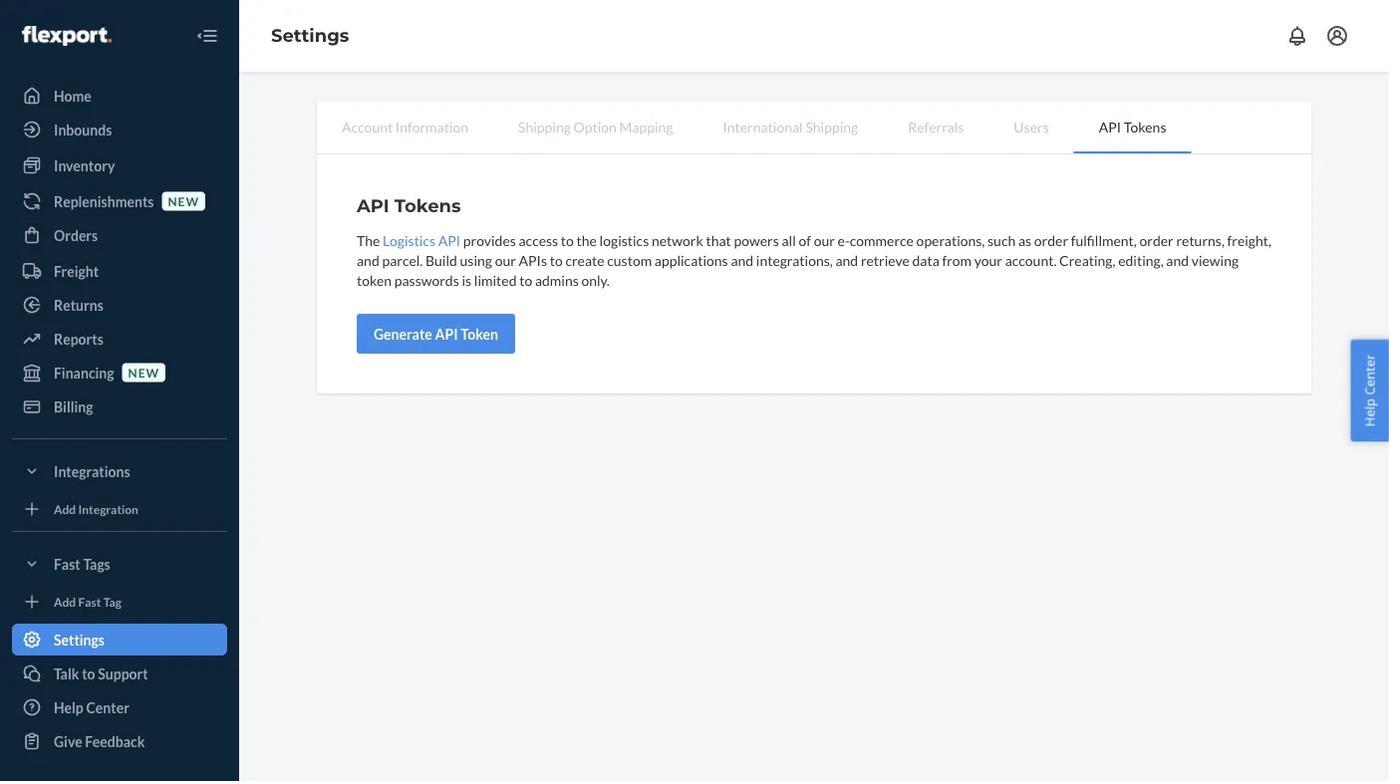 Task type: vqa. For each thing, say whether or not it's contained in the screenshot.
token
yes



Task type: locate. For each thing, give the bounding box(es) containing it.
2 add from the top
[[54, 595, 76, 609]]

the
[[357, 232, 380, 249]]

international
[[723, 118, 803, 135]]

0 horizontal spatial new
[[128, 365, 160, 380]]

api inside tab
[[1099, 118, 1122, 135]]

0 vertical spatial center
[[1361, 355, 1379, 395]]

0 vertical spatial our
[[814, 232, 835, 249]]

integrations,
[[756, 252, 833, 269]]

order
[[1035, 232, 1069, 249], [1140, 232, 1174, 249]]

fast
[[54, 556, 80, 573], [78, 595, 101, 609]]

editing,
[[1119, 252, 1164, 269]]

help center
[[1361, 355, 1379, 427], [54, 699, 130, 716]]

to left the the
[[561, 232, 574, 249]]

fast left tag
[[78, 595, 101, 609]]

tag
[[103, 595, 122, 609]]

0 vertical spatial tokens
[[1124, 118, 1167, 135]]

1 add from the top
[[54, 502, 76, 516]]

tokens
[[1124, 118, 1167, 135], [395, 194, 461, 216]]

logistics
[[383, 232, 436, 249]]

1 vertical spatial fast
[[78, 595, 101, 609]]

add left integration
[[54, 502, 76, 516]]

add for add fast tag
[[54, 595, 76, 609]]

api tokens tab
[[1074, 102, 1192, 154]]

tab list containing account information
[[317, 102, 1312, 155]]

api inside button
[[435, 326, 458, 342]]

0 horizontal spatial our
[[495, 252, 516, 269]]

1 horizontal spatial shipping
[[806, 118, 859, 135]]

1 horizontal spatial order
[[1140, 232, 1174, 249]]

shipping
[[518, 118, 571, 135], [806, 118, 859, 135]]

new up orders "link"
[[168, 194, 199, 208]]

0 vertical spatial settings
[[271, 25, 349, 46]]

tokens inside tab
[[1124, 118, 1167, 135]]

fulfillment,
[[1071, 232, 1137, 249]]

0 horizontal spatial shipping
[[518, 118, 571, 135]]

2 and from the left
[[731, 252, 754, 269]]

order up editing,
[[1140, 232, 1174, 249]]

fast inside 'dropdown button'
[[54, 556, 80, 573]]

the logistics api
[[357, 232, 461, 249]]

help inside button
[[1361, 399, 1379, 427]]

data
[[913, 252, 940, 269]]

to right talk
[[82, 665, 95, 682]]

to down apis
[[520, 272, 533, 289]]

1 vertical spatial center
[[86, 699, 130, 716]]

0 vertical spatial fast
[[54, 556, 80, 573]]

settings link
[[271, 25, 349, 46], [12, 624, 227, 656]]

to
[[561, 232, 574, 249], [550, 252, 563, 269], [520, 272, 533, 289], [82, 665, 95, 682]]

0 vertical spatial new
[[168, 194, 199, 208]]

1 horizontal spatial api tokens
[[1099, 118, 1167, 135]]

give feedback
[[54, 733, 145, 750]]

generate api token button
[[357, 314, 515, 354]]

e-
[[838, 232, 850, 249]]

support
[[98, 665, 148, 682]]

to up admins
[[550, 252, 563, 269]]

0 vertical spatial settings link
[[271, 25, 349, 46]]

1 horizontal spatial our
[[814, 232, 835, 249]]

shipping inside "tab"
[[806, 118, 859, 135]]

add fast tag
[[54, 595, 122, 609]]

add for add integration
[[54, 502, 76, 516]]

help
[[1361, 399, 1379, 427], [54, 699, 84, 716]]

0 horizontal spatial settings link
[[12, 624, 227, 656]]

add down fast tags
[[54, 595, 76, 609]]

access
[[519, 232, 558, 249]]

center inside button
[[1361, 355, 1379, 395]]

account information tab
[[317, 102, 494, 152]]

integration
[[78, 502, 139, 516]]

to inside "button"
[[82, 665, 95, 682]]

and down e-
[[836, 252, 859, 269]]

and down returns,
[[1167, 252, 1189, 269]]

1 vertical spatial our
[[495, 252, 516, 269]]

orders
[[54, 227, 98, 244]]

and
[[357, 252, 380, 269], [731, 252, 754, 269], [836, 252, 859, 269], [1167, 252, 1189, 269]]

0 horizontal spatial tokens
[[395, 194, 461, 216]]

fast left tags
[[54, 556, 80, 573]]

2 order from the left
[[1140, 232, 1174, 249]]

api
[[1099, 118, 1122, 135], [357, 194, 390, 216], [438, 232, 461, 249], [435, 326, 458, 342]]

0 vertical spatial help
[[1361, 399, 1379, 427]]

such
[[988, 232, 1016, 249]]

0 horizontal spatial api tokens
[[357, 194, 461, 216]]

shipping left the option
[[518, 118, 571, 135]]

add
[[54, 502, 76, 516], [54, 595, 76, 609]]

add integration
[[54, 502, 139, 516]]

1 horizontal spatial center
[[1361, 355, 1379, 395]]

1 vertical spatial help center
[[54, 699, 130, 716]]

network
[[652, 232, 704, 249]]

2 shipping from the left
[[806, 118, 859, 135]]

limited
[[474, 272, 517, 289]]

api right users
[[1099, 118, 1122, 135]]

talk to support
[[54, 665, 148, 682]]

1 vertical spatial help
[[54, 699, 84, 716]]

order right as
[[1035, 232, 1069, 249]]

using
[[460, 252, 492, 269]]

1 vertical spatial new
[[128, 365, 160, 380]]

1 horizontal spatial help center
[[1361, 355, 1379, 427]]

token
[[461, 326, 498, 342]]

1 order from the left
[[1035, 232, 1069, 249]]

1 horizontal spatial help
[[1361, 399, 1379, 427]]

passwords
[[395, 272, 459, 289]]

our left e-
[[814, 232, 835, 249]]

0 horizontal spatial settings
[[54, 632, 105, 649]]

0 vertical spatial add
[[54, 502, 76, 516]]

our
[[814, 232, 835, 249], [495, 252, 516, 269]]

1 vertical spatial add
[[54, 595, 76, 609]]

1 horizontal spatial tokens
[[1124, 118, 1167, 135]]

new down reports link
[[128, 365, 160, 380]]

1 vertical spatial tokens
[[395, 194, 461, 216]]

0 horizontal spatial order
[[1035, 232, 1069, 249]]

logistics api link
[[383, 232, 461, 249]]

0 horizontal spatial center
[[86, 699, 130, 716]]

1 vertical spatial settings
[[54, 632, 105, 649]]

settings
[[271, 25, 349, 46], [54, 632, 105, 649]]

tab list
[[317, 102, 1312, 155]]

shipping right international at the top right of the page
[[806, 118, 859, 135]]

billing link
[[12, 391, 227, 423]]

api left token
[[435, 326, 458, 342]]

and down powers
[[731, 252, 754, 269]]

fast tags
[[54, 556, 110, 573]]

1 horizontal spatial settings
[[271, 25, 349, 46]]

center
[[1361, 355, 1379, 395], [86, 699, 130, 716]]

generate api token
[[374, 326, 498, 342]]

our up limited
[[495, 252, 516, 269]]

close navigation image
[[195, 24, 219, 48]]

provides access to the logistics network that powers all of our e-commerce operations, such as order fulfillment, order returns, freight, and parcel. build using our apis to create custom applications and integrations, and retrieve data from your account. creating, editing, and viewing token passwords is limited to admins only.
[[357, 232, 1272, 289]]

apis
[[519, 252, 547, 269]]

1 shipping from the left
[[518, 118, 571, 135]]

0 vertical spatial help center
[[1361, 355, 1379, 427]]

and down 'the' in the top left of the page
[[357, 252, 380, 269]]

1 vertical spatial api tokens
[[357, 194, 461, 216]]

0 vertical spatial api tokens
[[1099, 118, 1167, 135]]

api tokens
[[1099, 118, 1167, 135], [357, 194, 461, 216]]

that
[[706, 232, 732, 249]]

generate
[[374, 326, 432, 342]]

as
[[1019, 232, 1032, 249]]

help center inside button
[[1361, 355, 1379, 427]]

1 horizontal spatial new
[[168, 194, 199, 208]]

users
[[1014, 118, 1049, 135]]



Task type: describe. For each thing, give the bounding box(es) containing it.
inventory
[[54, 157, 115, 174]]

new for replenishments
[[168, 194, 199, 208]]

returns
[[54, 297, 104, 314]]

1 and from the left
[[357, 252, 380, 269]]

open account menu image
[[1326, 24, 1350, 48]]

open notifications image
[[1286, 24, 1310, 48]]

account
[[342, 118, 393, 135]]

flexport logo image
[[22, 26, 111, 46]]

international shipping
[[723, 118, 859, 135]]

option
[[574, 118, 617, 135]]

powers
[[734, 232, 779, 249]]

integrations button
[[12, 456, 227, 488]]

all
[[782, 232, 796, 249]]

your
[[975, 252, 1003, 269]]

returns link
[[12, 289, 227, 321]]

retrieve
[[861, 252, 910, 269]]

create
[[566, 252, 605, 269]]

mapping
[[620, 118, 673, 135]]

commerce
[[850, 232, 914, 249]]

only.
[[582, 272, 610, 289]]

operations,
[[917, 232, 985, 249]]

of
[[799, 232, 811, 249]]

new for financing
[[128, 365, 160, 380]]

give feedback button
[[12, 726, 227, 758]]

from
[[943, 252, 972, 269]]

0 horizontal spatial help center
[[54, 699, 130, 716]]

4 and from the left
[[1167, 252, 1189, 269]]

build
[[426, 252, 457, 269]]

talk
[[54, 665, 79, 682]]

users tab
[[989, 102, 1074, 152]]

custom
[[607, 252, 652, 269]]

reports
[[54, 330, 103, 347]]

add integration link
[[12, 495, 227, 523]]

shipping option mapping
[[518, 118, 673, 135]]

help center button
[[1351, 340, 1390, 442]]

freight link
[[12, 255, 227, 287]]

billing
[[54, 398, 93, 415]]

tags
[[83, 556, 110, 573]]

is
[[462, 272, 472, 289]]

provides
[[463, 232, 516, 249]]

0 horizontal spatial help
[[54, 699, 84, 716]]

inbounds
[[54, 121, 112, 138]]

home
[[54, 87, 92, 104]]

freight,
[[1228, 232, 1272, 249]]

viewing
[[1192, 252, 1239, 269]]

creating,
[[1060, 252, 1116, 269]]

international shipping tab
[[698, 102, 883, 152]]

home link
[[12, 80, 227, 112]]

give
[[54, 733, 82, 750]]

integrations
[[54, 463, 130, 480]]

parcel.
[[382, 252, 423, 269]]

1 horizontal spatial settings link
[[271, 25, 349, 46]]

1 vertical spatial settings link
[[12, 624, 227, 656]]

api tokens inside tab
[[1099, 118, 1167, 135]]

reports link
[[12, 323, 227, 355]]

api up 'the' in the top left of the page
[[357, 194, 390, 216]]

3 and from the left
[[836, 252, 859, 269]]

referrals tab
[[883, 102, 989, 152]]

account information
[[342, 118, 469, 135]]

inbounds link
[[12, 114, 227, 146]]

financing
[[54, 364, 114, 381]]

returns,
[[1177, 232, 1225, 249]]

applications
[[655, 252, 728, 269]]

fast tags button
[[12, 548, 227, 580]]

token
[[357, 272, 392, 289]]

shipping option mapping tab
[[494, 102, 698, 152]]

api up build in the top left of the page
[[438, 232, 461, 249]]

account.
[[1006, 252, 1057, 269]]

replenishments
[[54, 193, 154, 210]]

the
[[577, 232, 597, 249]]

information
[[396, 118, 469, 135]]

orders link
[[12, 219, 227, 251]]

freight
[[54, 263, 99, 280]]

admins
[[535, 272, 579, 289]]

help center link
[[12, 692, 227, 724]]

feedback
[[85, 733, 145, 750]]

inventory link
[[12, 150, 227, 181]]

add fast tag link
[[12, 588, 227, 616]]

shipping inside 'tab'
[[518, 118, 571, 135]]

referrals
[[908, 118, 964, 135]]

talk to support button
[[12, 658, 227, 690]]

logistics
[[600, 232, 649, 249]]



